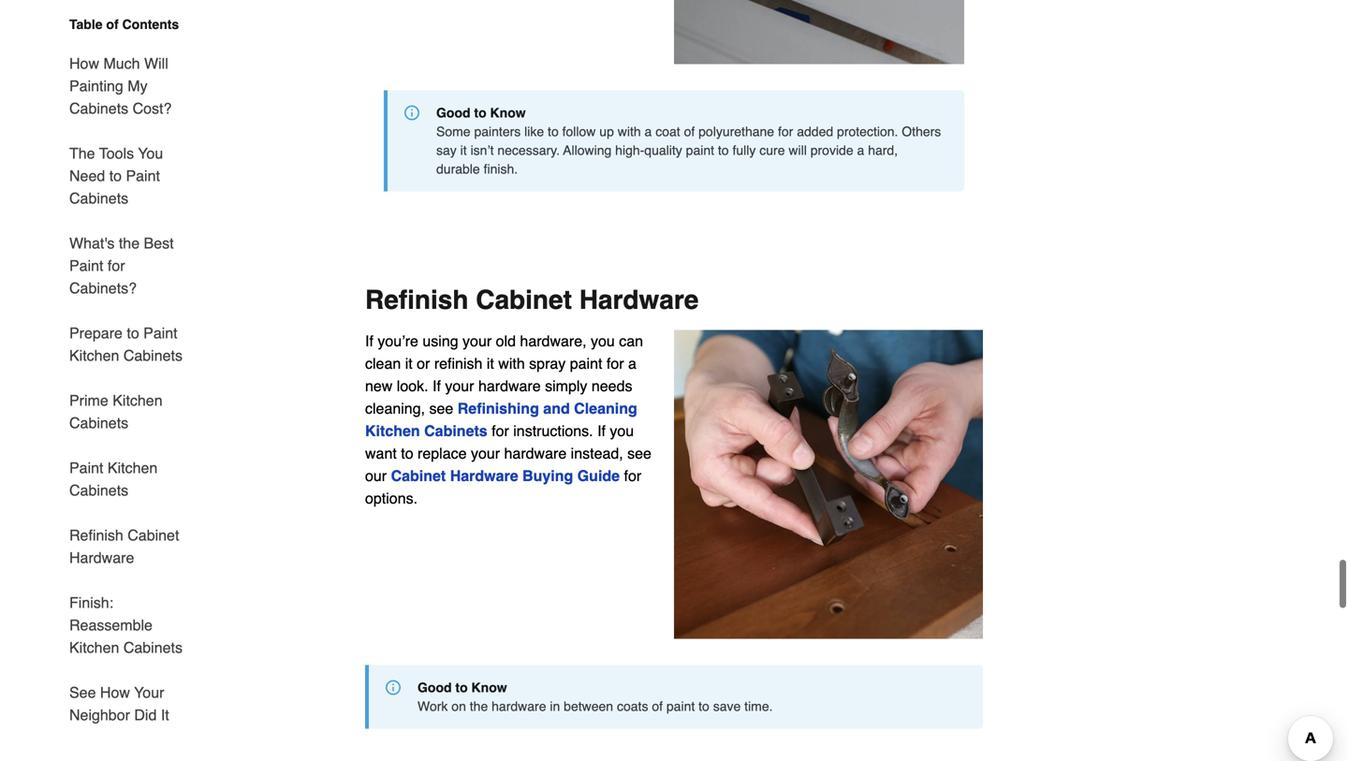 Task type: vqa. For each thing, say whether or not it's contained in the screenshot.
to in the The Tools You Need to Paint Cabinets
yes



Task type: describe. For each thing, give the bounding box(es) containing it.
best
[[144, 235, 174, 252]]

hard,
[[869, 143, 898, 158]]

high-
[[616, 143, 645, 158]]

a inside "if you're using your old hardware, you can clean it or refinish it with spray paint for a new look. if your hardware simply needs cleaning, see"
[[629, 355, 637, 372]]

prepare to paint kitchen cabinets
[[69, 325, 183, 364]]

what's the best paint for cabinets?
[[69, 235, 174, 297]]

needs
[[592, 378, 633, 395]]

contents
[[122, 17, 179, 32]]

cabinets inside 'prepare to paint kitchen cabinets'
[[123, 347, 183, 364]]

spray
[[529, 355, 566, 372]]

to left save
[[699, 699, 710, 714]]

neighbor
[[69, 707, 130, 724]]

it
[[161, 707, 169, 724]]

table
[[69, 17, 103, 32]]

prime
[[69, 392, 108, 409]]

1 horizontal spatial refinish
[[365, 285, 469, 315]]

of inside good to know work on the hardware in between coats of paint to save time.
[[652, 699, 663, 714]]

replace
[[418, 445, 467, 462]]

see
[[69, 684, 96, 702]]

kitchen inside 'prepare to paint kitchen cabinets'
[[69, 347, 119, 364]]

fully
[[733, 143, 756, 158]]

tools
[[99, 145, 134, 162]]

what's the best paint for cabinets? link
[[69, 221, 195, 311]]

cost?
[[133, 100, 172, 117]]

cabinets inside "refinishing and cleaning kitchen cabinets"
[[424, 423, 488, 440]]

know for like
[[490, 105, 526, 120]]

refinish
[[434, 355, 483, 372]]

and
[[544, 400, 570, 417]]

cabinets inside finish: reassemble kitchen cabinets
[[123, 639, 183, 657]]

0 vertical spatial of
[[106, 17, 119, 32]]

you inside for instructions. if you want to replace your hardware instead, see our
[[610, 423, 634, 440]]

prepare
[[69, 325, 123, 342]]

simply
[[545, 378, 588, 395]]

did
[[134, 707, 157, 724]]

see how your neighbor did it
[[69, 684, 169, 724]]

0 vertical spatial if
[[365, 333, 374, 350]]

to inside for instructions. if you want to replace your hardware instead, see our
[[401, 445, 414, 462]]

the
[[69, 145, 95, 162]]

for inside for options.
[[624, 468, 642, 485]]

if you're using your old hardware, you can clean it or refinish it with spray paint for a new look. if your hardware simply needs cleaning, see
[[365, 333, 644, 417]]

cabinet hardware buying guide link
[[391, 468, 620, 485]]

paint inside what's the best paint for cabinets?
[[69, 257, 103, 274]]

to inside 'prepare to paint kitchen cabinets'
[[127, 325, 139, 342]]

good to know work on the hardware in between coats of paint to save time.
[[418, 681, 773, 714]]

painters
[[474, 124, 521, 139]]

cure
[[760, 143, 785, 158]]

or
[[417, 355, 430, 372]]

prime kitchen cabinets link
[[69, 378, 195, 446]]

good for good to know some painters like to follow up with a coat of polyurethane for added protection. others say it isn't necessary. allowing high-quality paint to fully cure will provide a hard, durable finish.
[[437, 105, 471, 120]]

paint inside the tools you need to paint cabinets
[[126, 167, 160, 185]]

see inside "if you're using your old hardware, you can clean it or refinish it with spray paint for a new look. if your hardware simply needs cleaning, see"
[[430, 400, 454, 417]]

time.
[[745, 699, 773, 714]]

paint inside the paint kitchen cabinets
[[69, 459, 103, 477]]

isn't
[[471, 143, 494, 158]]

options.
[[365, 490, 418, 507]]

the inside what's the best paint for cabinets?
[[119, 235, 140, 252]]

added
[[797, 124, 834, 139]]

new
[[365, 378, 393, 395]]

1 horizontal spatial hardware
[[450, 468, 519, 485]]

prime kitchen cabinets
[[69, 392, 163, 432]]

guide
[[578, 468, 620, 485]]

the tools you need to paint cabinets link
[[69, 131, 195, 221]]

cabinet hardware buying guide
[[391, 468, 620, 485]]

paint inside good to know some painters like to follow up with a coat of polyurethane for added protection. others say it isn't necessary. allowing high-quality paint to fully cure will provide a hard, durable finish.
[[686, 143, 715, 158]]

how much will painting my cabinets cost?
[[69, 55, 172, 117]]

for inside good to know some painters like to follow up with a coat of polyurethane for added protection. others say it isn't necessary. allowing high-quality paint to fully cure will provide a hard, durable finish.
[[778, 124, 794, 139]]

prepare to paint kitchen cabinets link
[[69, 311, 195, 378]]

coat
[[656, 124, 681, 139]]

cabinets inside prime kitchen cabinets
[[69, 415, 128, 432]]

in
[[550, 699, 560, 714]]

hardware inside good to know work on the hardware in between coats of paint to save time.
[[492, 699, 547, 714]]

finish: reassemble kitchen cabinets link
[[69, 581, 195, 671]]

clean
[[365, 355, 401, 372]]

what's
[[69, 235, 115, 252]]

allowing
[[563, 143, 612, 158]]

will
[[789, 143, 807, 158]]

see how your neighbor did it link
[[69, 671, 195, 727]]

refinishing and cleaning kitchen cabinets link
[[365, 400, 638, 440]]

2 horizontal spatial it
[[487, 355, 494, 372]]

cleaning,
[[365, 400, 425, 417]]

know for the
[[472, 681, 507, 696]]

how inside 'see how your neighbor did it'
[[100, 684, 130, 702]]

on
[[452, 699, 466, 714]]

0 horizontal spatial it
[[405, 355, 413, 372]]

good for good to know work on the hardware in between coats of paint to save time.
[[418, 681, 452, 696]]

refinish cabinet hardware link
[[69, 513, 195, 581]]

refinishing and cleaning kitchen cabinets
[[365, 400, 638, 440]]

using
[[423, 333, 459, 350]]

your inside for instructions. if you want to replace your hardware instead, see our
[[471, 445, 500, 462]]

with inside "if you're using your old hardware, you can clean it or refinish it with spray paint for a new look. if your hardware simply needs cleaning, see"
[[499, 355, 525, 372]]

of inside good to know some painters like to follow up with a coat of polyurethane for added protection. others say it isn't necessary. allowing high-quality paint to fully cure will provide a hard, durable finish.
[[684, 124, 695, 139]]

others
[[902, 124, 942, 139]]

hardware inside "link"
[[69, 549, 134, 567]]

a person rolling white paint onto a cabinet door. image
[[674, 0, 965, 64]]

provide
[[811, 143, 854, 158]]

will
[[144, 55, 168, 72]]

buying
[[523, 468, 574, 485]]

our
[[365, 468, 387, 485]]

instructions.
[[514, 423, 594, 440]]

kitchen inside prime kitchen cabinets
[[113, 392, 163, 409]]

follow
[[563, 124, 596, 139]]

my
[[128, 77, 148, 95]]

for inside "if you're using your old hardware, you can clean it or refinish it with spray paint for a new look. if your hardware simply needs cleaning, see"
[[607, 355, 624, 372]]

for options.
[[365, 468, 642, 507]]

1 vertical spatial your
[[445, 378, 474, 395]]

much
[[103, 55, 140, 72]]

kitchen inside "refinishing and cleaning kitchen cabinets"
[[365, 423, 420, 440]]

table of contents
[[69, 17, 179, 32]]

can
[[619, 333, 644, 350]]

look.
[[397, 378, 429, 395]]

paint kitchen cabinets link
[[69, 446, 195, 513]]



Task type: locate. For each thing, give the bounding box(es) containing it.
durable
[[437, 162, 480, 177]]

to right the prepare
[[127, 325, 139, 342]]

2 horizontal spatial of
[[684, 124, 695, 139]]

the tools you need to paint cabinets
[[69, 145, 163, 207]]

cabinets up replace
[[424, 423, 488, 440]]

you're
[[378, 333, 419, 350]]

hardware up can
[[580, 285, 699, 315]]

paint down prime kitchen cabinets
[[69, 459, 103, 477]]

a left coat
[[645, 124, 652, 139]]

with inside good to know some painters like to follow up with a coat of polyurethane for added protection. others say it isn't necessary. allowing high-quality paint to fully cure will provide a hard, durable finish.
[[618, 124, 641, 139]]

the left best
[[119, 235, 140, 252]]

1 horizontal spatial of
[[652, 699, 663, 714]]

old
[[496, 333, 516, 350]]

paint right the prepare
[[143, 325, 178, 342]]

1 vertical spatial you
[[610, 423, 634, 440]]

refinish cabinet hardware up finish:
[[69, 527, 179, 567]]

hardware down replace
[[450, 468, 519, 485]]

1 vertical spatial if
[[433, 378, 441, 395]]

1 vertical spatial good
[[418, 681, 452, 696]]

hardware up finish:
[[69, 549, 134, 567]]

0 vertical spatial how
[[69, 55, 99, 72]]

1 vertical spatial know
[[472, 681, 507, 696]]

2 vertical spatial of
[[652, 699, 663, 714]]

2 horizontal spatial a
[[858, 143, 865, 158]]

painting
[[69, 77, 123, 95]]

with down old
[[499, 355, 525, 372]]

your
[[134, 684, 164, 702]]

know
[[490, 105, 526, 120], [472, 681, 507, 696]]

for up needs
[[607, 355, 624, 372]]

0 horizontal spatial hardware
[[69, 549, 134, 567]]

0 vertical spatial refinish cabinet hardware
[[365, 285, 699, 315]]

it inside good to know some painters like to follow up with a coat of polyurethane for added protection. others say it isn't necessary. allowing high-quality paint to fully cure will provide a hard, durable finish.
[[461, 143, 467, 158]]

to left fully
[[718, 143, 729, 158]]

say
[[437, 143, 457, 158]]

hardware inside for instructions. if you want to replace your hardware instead, see our
[[504, 445, 567, 462]]

refinish
[[365, 285, 469, 315], [69, 527, 123, 544]]

1 vertical spatial paint
[[570, 355, 603, 372]]

1 vertical spatial cabinet
[[391, 468, 446, 485]]

to right like
[[548, 124, 559, 139]]

2 vertical spatial hardware
[[492, 699, 547, 714]]

0 vertical spatial good
[[437, 105, 471, 120]]

hardware
[[479, 378, 541, 395], [504, 445, 567, 462], [492, 699, 547, 714]]

see up replace
[[430, 400, 454, 417]]

paint
[[126, 167, 160, 185], [69, 257, 103, 274], [143, 325, 178, 342], [69, 459, 103, 477]]

paint right "quality"
[[686, 143, 715, 158]]

cabinets inside the paint kitchen cabinets
[[69, 482, 128, 499]]

info image
[[405, 105, 420, 120]]

to right want
[[401, 445, 414, 462]]

the inside good to know work on the hardware in between coats of paint to save time.
[[470, 699, 488, 714]]

1 horizontal spatial with
[[618, 124, 641, 139]]

paint left save
[[667, 699, 695, 714]]

coats
[[617, 699, 649, 714]]

0 vertical spatial a
[[645, 124, 652, 139]]

necessary.
[[498, 143, 560, 158]]

a down can
[[629, 355, 637, 372]]

with up high-
[[618, 124, 641, 139]]

of
[[106, 17, 119, 32], [684, 124, 695, 139], [652, 699, 663, 714]]

1 vertical spatial a
[[858, 143, 865, 158]]

want
[[365, 445, 397, 462]]

2 vertical spatial a
[[629, 355, 637, 372]]

0 vertical spatial hardware
[[580, 285, 699, 315]]

if down cleaning
[[598, 423, 606, 440]]

of right coat
[[684, 124, 695, 139]]

0 horizontal spatial see
[[430, 400, 454, 417]]

it
[[461, 143, 467, 158], [405, 355, 413, 372], [487, 355, 494, 372]]

to
[[474, 105, 487, 120], [548, 124, 559, 139], [718, 143, 729, 158], [109, 167, 122, 185], [127, 325, 139, 342], [401, 445, 414, 462], [456, 681, 468, 696], [699, 699, 710, 714]]

good up some
[[437, 105, 471, 120]]

1 horizontal spatial if
[[433, 378, 441, 395]]

info image
[[386, 681, 401, 696]]

hardware up refinishing
[[479, 378, 541, 395]]

good inside good to know some painters like to follow up with a coat of polyurethane for added protection. others say it isn't necessary. allowing high-quality paint to fully cure will provide a hard, durable finish.
[[437, 105, 471, 120]]

1 vertical spatial refinish cabinet hardware
[[69, 527, 179, 567]]

paint down what's
[[69, 257, 103, 274]]

refinish inside the 'refinish cabinet hardware'
[[69, 527, 123, 544]]

good to know some painters like to follow up with a coat of polyurethane for added protection. others say it isn't necessary. allowing high-quality paint to fully cure will provide a hard, durable finish.
[[437, 105, 942, 177]]

0 vertical spatial see
[[430, 400, 454, 417]]

cabinets up your
[[123, 639, 183, 657]]

1 horizontal spatial a
[[645, 124, 652, 139]]

how inside how much will painting my cabinets cost?
[[69, 55, 99, 72]]

2 vertical spatial paint
[[667, 699, 695, 714]]

0 horizontal spatial of
[[106, 17, 119, 32]]

you inside "if you're using your old hardware, you can clean it or refinish it with spray paint for a new look. if your hardware simply needs cleaning, see"
[[591, 333, 615, 350]]

cabinets inside the tools you need to paint cabinets
[[69, 190, 128, 207]]

need
[[69, 167, 105, 185]]

paint kitchen cabinets
[[69, 459, 158, 499]]

0 vertical spatial hardware
[[479, 378, 541, 395]]

kitchen right prime
[[113, 392, 163, 409]]

for inside what's the best paint for cabinets?
[[108, 257, 125, 274]]

paint inside 'prepare to paint kitchen cabinets'
[[143, 325, 178, 342]]

1 vertical spatial with
[[499, 355, 525, 372]]

quality
[[645, 143, 683, 158]]

1 vertical spatial of
[[684, 124, 695, 139]]

you down cleaning
[[610, 423, 634, 440]]

cabinets up prime kitchen cabinets link
[[123, 347, 183, 364]]

with
[[618, 124, 641, 139], [499, 355, 525, 372]]

0 vertical spatial the
[[119, 235, 140, 252]]

1 vertical spatial hardware
[[450, 468, 519, 485]]

kitchen inside the paint kitchen cabinets
[[108, 459, 158, 477]]

cabinets down need
[[69, 190, 128, 207]]

to up the painters
[[474, 105, 487, 120]]

paint inside good to know work on the hardware in between coats of paint to save time.
[[667, 699, 695, 714]]

between
[[564, 699, 614, 714]]

the
[[119, 235, 140, 252], [470, 699, 488, 714]]

good inside good to know work on the hardware in between coats of paint to save time.
[[418, 681, 452, 696]]

cabinet down replace
[[391, 468, 446, 485]]

your
[[463, 333, 492, 350], [445, 378, 474, 395], [471, 445, 500, 462]]

kitchen down cleaning,
[[365, 423, 420, 440]]

to up on on the left bottom of page
[[456, 681, 468, 696]]

how much will painting my cabinets cost? link
[[69, 41, 195, 131]]

refinish cabinet hardware up hardware,
[[365, 285, 699, 315]]

a person holding cabinet hardware in front of a door. image
[[674, 330, 984, 639]]

cabinet
[[476, 285, 572, 315], [391, 468, 446, 485], [128, 527, 179, 544]]

to down tools
[[109, 167, 122, 185]]

0 vertical spatial your
[[463, 333, 492, 350]]

0 vertical spatial paint
[[686, 143, 715, 158]]

1 horizontal spatial it
[[461, 143, 467, 158]]

2 vertical spatial your
[[471, 445, 500, 462]]

hardware up buying
[[504, 445, 567, 462]]

see inside for instructions. if you want to replace your hardware instead, see our
[[628, 445, 652, 462]]

you left can
[[591, 333, 615, 350]]

1 horizontal spatial refinish cabinet hardware
[[365, 285, 699, 315]]

1 vertical spatial the
[[470, 699, 488, 714]]

some
[[437, 124, 471, 139]]

of right table
[[106, 17, 119, 32]]

kitchen down prime kitchen cabinets link
[[108, 459, 158, 477]]

reassemble
[[69, 617, 153, 634]]

for up cabinets?
[[108, 257, 125, 274]]

your down refinish
[[445, 378, 474, 395]]

2 vertical spatial cabinet
[[128, 527, 179, 544]]

2 vertical spatial if
[[598, 423, 606, 440]]

if right look.
[[433, 378, 441, 395]]

cabinet down paint kitchen cabinets link
[[128, 527, 179, 544]]

0 horizontal spatial if
[[365, 333, 374, 350]]

1 horizontal spatial the
[[470, 699, 488, 714]]

cleaning
[[574, 400, 638, 417]]

cabinets inside how much will painting my cabinets cost?
[[69, 100, 128, 117]]

2 horizontal spatial hardware
[[580, 285, 699, 315]]

0 vertical spatial you
[[591, 333, 615, 350]]

1 horizontal spatial cabinet
[[391, 468, 446, 485]]

kitchen inside finish: reassemble kitchen cabinets
[[69, 639, 119, 657]]

work
[[418, 699, 448, 714]]

refinish up you're
[[365, 285, 469, 315]]

kitchen down the prepare
[[69, 347, 119, 364]]

know inside good to know work on the hardware in between coats of paint to save time.
[[472, 681, 507, 696]]

0 vertical spatial with
[[618, 124, 641, 139]]

how up neighbor
[[100, 684, 130, 702]]

up
[[600, 124, 614, 139]]

2 horizontal spatial cabinet
[[476, 285, 572, 315]]

cabinets?
[[69, 280, 137, 297]]

2 vertical spatial hardware
[[69, 549, 134, 567]]

refinishing
[[458, 400, 539, 417]]

instead,
[[571, 445, 624, 462]]

cabinet inside the 'refinish cabinet hardware'
[[128, 527, 179, 544]]

hardware,
[[520, 333, 587, 350]]

kitchen down the reassemble
[[69, 639, 119, 657]]

save
[[714, 699, 741, 714]]

good up work
[[418, 681, 452, 696]]

for up will
[[778, 124, 794, 139]]

protection.
[[838, 124, 899, 139]]

your left old
[[463, 333, 492, 350]]

0 horizontal spatial a
[[629, 355, 637, 372]]

1 vertical spatial see
[[628, 445, 652, 462]]

of right coats
[[652, 699, 663, 714]]

it left or on the left top
[[405, 355, 413, 372]]

0 horizontal spatial the
[[119, 235, 140, 252]]

refinish down the paint kitchen cabinets
[[69, 527, 123, 544]]

0 vertical spatial know
[[490, 105, 526, 120]]

hardware left the in
[[492, 699, 547, 714]]

1 horizontal spatial see
[[628, 445, 652, 462]]

refinish cabinet hardware
[[365, 285, 699, 315], [69, 527, 179, 567]]

see right instead,
[[628, 445, 652, 462]]

hardware inside "if you're using your old hardware, you can clean it or refinish it with spray paint for a new look. if your hardware simply needs cleaning, see"
[[479, 378, 541, 395]]

a
[[645, 124, 652, 139], [858, 143, 865, 158], [629, 355, 637, 372]]

the right on on the left bottom of page
[[470, 699, 488, 714]]

finish:
[[69, 594, 113, 612]]

0 vertical spatial refinish
[[365, 285, 469, 315]]

cabinets
[[69, 100, 128, 117], [69, 190, 128, 207], [123, 347, 183, 364], [69, 415, 128, 432], [424, 423, 488, 440], [69, 482, 128, 499], [123, 639, 183, 657]]

if inside for instructions. if you want to replace your hardware instead, see our
[[598, 423, 606, 440]]

0 horizontal spatial cabinet
[[128, 527, 179, 544]]

you
[[138, 145, 163, 162]]

table of contents element
[[54, 15, 195, 727]]

good
[[437, 105, 471, 120], [418, 681, 452, 696]]

your up cabinet hardware buying guide 'link'
[[471, 445, 500, 462]]

cabinets up 'refinish cabinet hardware' "link"
[[69, 482, 128, 499]]

paint
[[686, 143, 715, 158], [570, 355, 603, 372], [667, 699, 695, 714]]

0 horizontal spatial refinish cabinet hardware
[[69, 527, 179, 567]]

it right refinish
[[487, 355, 494, 372]]

1 vertical spatial how
[[100, 684, 130, 702]]

for inside for instructions. if you want to replace your hardware instead, see our
[[492, 423, 509, 440]]

2 horizontal spatial if
[[598, 423, 606, 440]]

for right the guide
[[624, 468, 642, 485]]

to inside the tools you need to paint cabinets
[[109, 167, 122, 185]]

like
[[525, 124, 544, 139]]

1 vertical spatial refinish
[[69, 527, 123, 544]]

1 vertical spatial hardware
[[504, 445, 567, 462]]

for down refinishing
[[492, 423, 509, 440]]

cabinet up old
[[476, 285, 572, 315]]

paint down you
[[126, 167, 160, 185]]

see
[[430, 400, 454, 417], [628, 445, 652, 462]]

cabinets down prime
[[69, 415, 128, 432]]

cabinets down painting
[[69, 100, 128, 117]]

how up painting
[[69, 55, 99, 72]]

it right say
[[461, 143, 467, 158]]

0 horizontal spatial with
[[499, 355, 525, 372]]

polyurethane
[[699, 124, 775, 139]]

know inside good to know some painters like to follow up with a coat of polyurethane for added protection. others say it isn't necessary. allowing high-quality paint to fully cure will provide a hard, durable finish.
[[490, 105, 526, 120]]

0 vertical spatial cabinet
[[476, 285, 572, 315]]

0 horizontal spatial refinish
[[69, 527, 123, 544]]

paint up "simply"
[[570, 355, 603, 372]]

if up clean
[[365, 333, 374, 350]]

refinish cabinet hardware inside 'refinish cabinet hardware' "link"
[[69, 527, 179, 567]]

paint inside "if you're using your old hardware, you can clean it or refinish it with spray paint for a new look. if your hardware simply needs cleaning, see"
[[570, 355, 603, 372]]

a down 'protection.'
[[858, 143, 865, 158]]

finish: reassemble kitchen cabinets
[[69, 594, 183, 657]]

you
[[591, 333, 615, 350], [610, 423, 634, 440]]

for
[[778, 124, 794, 139], [108, 257, 125, 274], [607, 355, 624, 372], [492, 423, 509, 440], [624, 468, 642, 485]]



